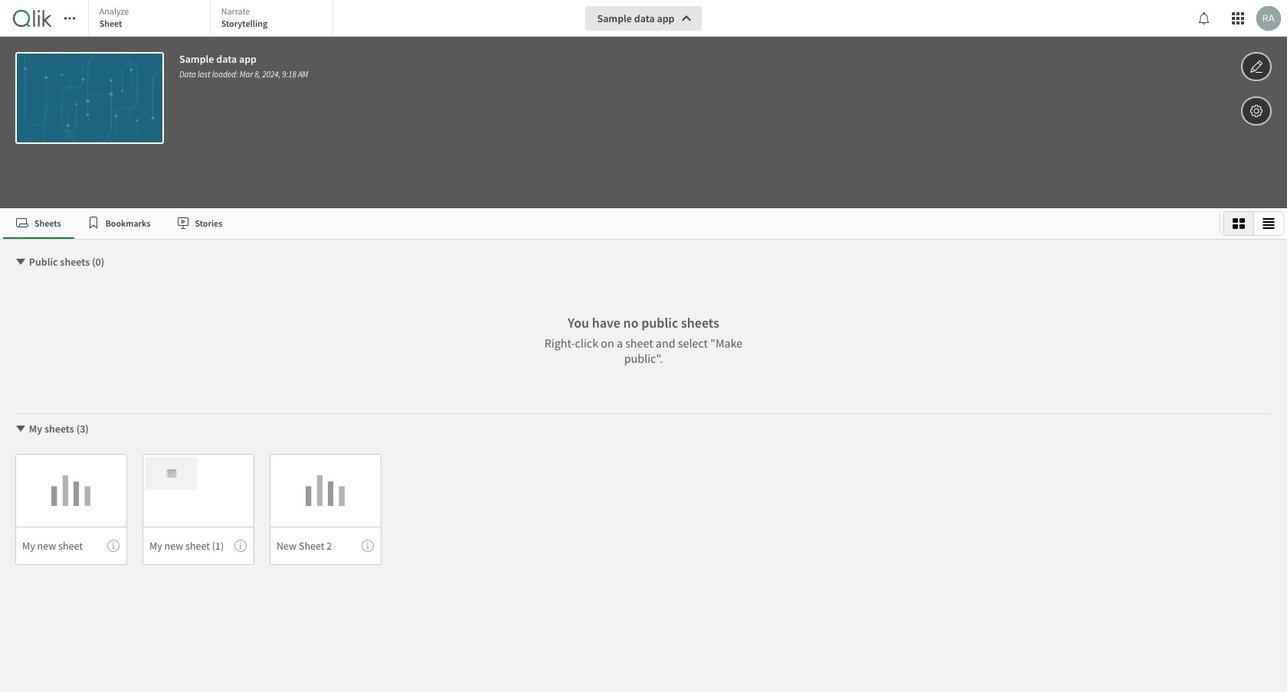 Task type: vqa. For each thing, say whether or not it's contained in the screenshot.
Location
no



Task type: describe. For each thing, give the bounding box(es) containing it.
menu item for the 'my new sheet sheet is selected. press the spacebar or enter key to open my new sheet sheet. use the right and left arrow keys to navigate.' element
[[15, 527, 127, 565]]

tooltip for new sheet 2 sheet is selected. press the spacebar or enter key to open new sheet 2 sheet. use the right and left arrow keys to navigate. element's menu item
[[362, 540, 374, 552]]

new sheet 2 sheet is selected. press the spacebar or enter key to open new sheet 2 sheet. use the right and left arrow keys to navigate. element
[[270, 454, 382, 565]]

grid view image
[[1233, 218, 1245, 230]]

0 vertical spatial tab list
[[88, 0, 337, 38]]

edit image
[[1250, 57, 1263, 76]]

my new sheet sheet is selected. press the spacebar or enter key to open my new sheet sheet. use the right and left arrow keys to navigate. element
[[15, 454, 127, 565]]

tooltip for menu item for my new sheet (1) sheet is selected. press the spacebar or enter key to open my new sheet (1) sheet. use the right and left arrow keys to navigate. element
[[234, 540, 247, 552]]

app options image
[[1250, 102, 1263, 120]]

list view image
[[1263, 218, 1275, 230]]

menu item for my new sheet (1) sheet is selected. press the spacebar or enter key to open my new sheet (1) sheet. use the right and left arrow keys to navigate. element
[[143, 527, 254, 565]]

my new sheet (1) sheet is selected. press the spacebar or enter key to open my new sheet (1) sheet. use the right and left arrow keys to navigate. element
[[143, 454, 254, 565]]



Task type: locate. For each thing, give the bounding box(es) containing it.
tooltip
[[107, 540, 120, 552], [234, 540, 247, 552], [362, 540, 374, 552]]

3 tooltip from the left
[[362, 540, 374, 552]]

0 horizontal spatial menu item
[[15, 527, 127, 565]]

1 vertical spatial tab list
[[3, 208, 1214, 239]]

tooltip inside the 'my new sheet sheet is selected. press the spacebar or enter key to open my new sheet sheet. use the right and left arrow keys to navigate.' element
[[107, 540, 120, 552]]

2 menu item from the left
[[143, 527, 254, 565]]

3 menu item from the left
[[270, 527, 382, 565]]

application
[[0, 0, 1287, 693]]

tab list
[[88, 0, 337, 38], [3, 208, 1214, 239]]

2 horizontal spatial menu item
[[270, 527, 382, 565]]

2 tooltip from the left
[[234, 540, 247, 552]]

1 tooltip from the left
[[107, 540, 120, 552]]

menu item for new sheet 2 sheet is selected. press the spacebar or enter key to open new sheet 2 sheet. use the right and left arrow keys to navigate. element
[[270, 527, 382, 565]]

1 horizontal spatial menu item
[[143, 527, 254, 565]]

1 horizontal spatial tooltip
[[234, 540, 247, 552]]

collapse image
[[15, 423, 27, 435]]

2 horizontal spatial tooltip
[[362, 540, 374, 552]]

0 horizontal spatial tooltip
[[107, 540, 120, 552]]

menu item
[[15, 527, 127, 565], [143, 527, 254, 565], [270, 527, 382, 565]]

1 menu item from the left
[[15, 527, 127, 565]]

tooltip inside my new sheet (1) sheet is selected. press the spacebar or enter key to open my new sheet (1) sheet. use the right and left arrow keys to navigate. element
[[234, 540, 247, 552]]

group
[[1224, 211, 1284, 236]]

ruby anderson image
[[1257, 6, 1281, 31]]

tooltip inside new sheet 2 sheet is selected. press the spacebar or enter key to open new sheet 2 sheet. use the right and left arrow keys to navigate. element
[[362, 540, 374, 552]]

collapse image
[[15, 256, 27, 268]]

tooltip for menu item corresponding to the 'my new sheet sheet is selected. press the spacebar or enter key to open my new sheet sheet. use the right and left arrow keys to navigate.' element
[[107, 540, 120, 552]]

toolbar
[[0, 0, 1287, 208]]



